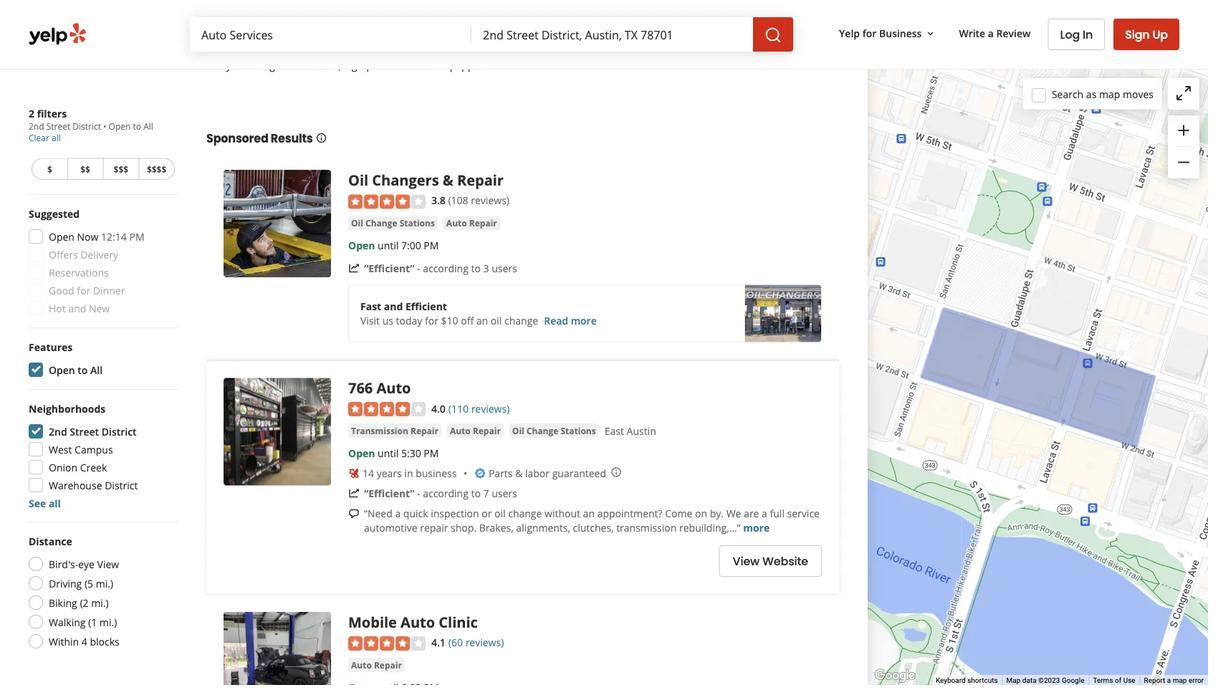 Task type: describe. For each thing, give the bounding box(es) containing it.
$10
[[441, 314, 459, 328]]

in
[[1083, 27, 1093, 43]]

repair
[[420, 521, 448, 534]]

change inside "need a quick inspection or oil change without an appointment? come on by. we are a full service automotive repair shop. brakes, alignments, clutches, transmission rebuilding,…"
[[508, 507, 542, 520]]

until for changers
[[378, 239, 399, 252]]

onion
[[49, 461, 77, 474]]

mi.) for driving (5 mi.)
[[96, 577, 113, 590]]

2 try from the top
[[216, 58, 231, 72]]

16 trending v2 image
[[348, 263, 360, 274]]

map region
[[778, 0, 1209, 685]]

(1
[[88, 615, 97, 629]]

onion creek
[[49, 461, 107, 474]]

auto repair for transmission repair
[[450, 425, 501, 437]]

$$$
[[114, 163, 128, 175]]

reservations
[[49, 266, 109, 279]]

4.0
[[432, 402, 446, 415]]

east
[[605, 424, 624, 438]]

change for oil change stations "link" to the top
[[366, 217, 398, 229]]

(110 reviews)
[[449, 402, 510, 415]]

a for report
[[1168, 676, 1172, 685]]

4 star rating image
[[348, 402, 426, 417]]

without
[[545, 507, 581, 520]]

open now 12:14 pm
[[49, 230, 144, 243]]

$$$$
[[147, 163, 167, 175]]

2nd inside 2 filters 2nd street district • open to all clear all
[[29, 120, 44, 132]]

sponsored
[[206, 130, 269, 146]]

keyboard
[[936, 676, 966, 685]]

1 try from the top
[[216, 18, 231, 32]]

group containing neighborhoods
[[24, 401, 178, 510]]

open until 5:30 pm
[[348, 446, 439, 460]]

terms of use link
[[1094, 676, 1136, 685]]

offers
[[49, 248, 78, 261]]

(5
[[85, 577, 93, 590]]

all inside group
[[90, 363, 103, 377]]

offers delivery
[[49, 248, 118, 261]]

full
[[770, 507, 785, 520]]

for inside the fast and efficient visit us today for $10 off an oil change read more
[[425, 314, 439, 328]]

2 vertical spatial auto repair button
[[348, 658, 405, 672]]

•
[[103, 120, 106, 132]]

use
[[1124, 676, 1136, 685]]

log in
[[1061, 27, 1093, 43]]

warehouse district
[[49, 479, 138, 492]]

keyboard shortcuts
[[936, 676, 998, 685]]

"efficient" for "efficient" - according to 7 users
[[364, 486, 415, 500]]

auto repair button for oil change stations
[[444, 216, 500, 230]]

search
[[1052, 87, 1084, 101]]

group containing suggested
[[24, 206, 178, 320]]

2 vertical spatial oil
[[512, 425, 525, 437]]

up
[[1153, 26, 1169, 42]]

alternate
[[332, 38, 374, 52]]

website
[[763, 553, 809, 570]]

0 horizontal spatial oil change stations button
[[348, 216, 438, 230]]

e.g.
[[344, 58, 360, 72]]

and for efficient
[[384, 300, 403, 313]]

location
[[285, 18, 322, 32]]

general
[[270, 58, 305, 72]]

try a different location check the spelling or try alternate spellings try a more general search, e.g. "pizza" instead of "pepperoni"
[[216, 18, 503, 72]]

16 trending v2 image
[[348, 488, 360, 499]]

0 vertical spatial oil
[[348, 170, 369, 190]]

2 vertical spatial district
[[105, 479, 138, 492]]

auto repair link for transmission repair
[[447, 424, 504, 438]]

the
[[247, 38, 263, 52]]

16 parts labor guarantee v2 image
[[474, 468, 486, 479]]

rebuilding,…"
[[680, 521, 741, 534]]

reviews) for mobile auto clinic
[[466, 636, 504, 650]]

auto down 4.1 star rating image on the bottom of the page
[[351, 659, 372, 671]]

terms of use
[[1094, 676, 1136, 685]]

dinner
[[93, 284, 125, 297]]

1 vertical spatial of
[[1115, 676, 1122, 685]]

3.8
[[432, 194, 446, 207]]

1 vertical spatial all
[[49, 496, 61, 510]]

$$ button
[[67, 158, 103, 180]]

come
[[665, 507, 693, 520]]

warehouse
[[49, 479, 102, 492]]

eye
[[78, 557, 95, 571]]

read
[[544, 314, 569, 328]]

alignments,
[[516, 521, 571, 534]]

3.8 (108 reviews)
[[432, 194, 510, 207]]

parts
[[489, 466, 513, 480]]

report a map error
[[1145, 676, 1204, 685]]

1 horizontal spatial &
[[515, 466, 523, 480]]

4.1
[[432, 636, 446, 650]]

1 horizontal spatial view
[[733, 553, 760, 570]]

see
[[29, 496, 46, 510]]

change inside the fast and efficient visit us today for $10 off an oil change read more
[[505, 314, 539, 328]]

or inside try a different location check the spelling or try alternate spellings try a more general search, e.g. "pizza" instead of "pepperoni"
[[304, 38, 314, 52]]

repair for transmission repair button
[[411, 425, 439, 437]]

7
[[484, 486, 489, 500]]

west
[[49, 443, 72, 456]]

12:14
[[101, 230, 127, 243]]

7:00
[[401, 239, 421, 252]]

2 vertical spatial more
[[744, 521, 770, 534]]

0 vertical spatial reviews)
[[471, 194, 510, 207]]

open to all
[[49, 363, 103, 377]]

0 horizontal spatial &
[[443, 170, 454, 190]]

auto repair link for oil change stations
[[444, 216, 500, 230]]

instead
[[397, 58, 431, 72]]

(60
[[449, 636, 463, 650]]

users for - according to 7 users
[[492, 486, 517, 500]]

change for bottom oil change stations "link"
[[527, 425, 559, 437]]

see all
[[29, 496, 61, 510]]

new
[[89, 301, 110, 315]]

guaranteed
[[552, 466, 606, 480]]

2nd street district
[[49, 425, 137, 438]]

spelling
[[265, 38, 301, 52]]

transmission repair link
[[348, 424, 442, 438]]

4.1 star rating image
[[348, 636, 426, 651]]

clear all link
[[29, 132, 61, 144]]

to inside 2 filters 2nd street district • open to all clear all
[[133, 120, 141, 132]]

write a review link
[[954, 20, 1037, 46]]

0 vertical spatial oil change stations link
[[348, 216, 438, 230]]

spellings
[[377, 38, 417, 52]]

blocks
[[90, 635, 120, 648]]

see all button
[[29, 496, 61, 510]]

transmission
[[617, 521, 677, 534]]

"efficient" - according to 3 users
[[364, 262, 517, 275]]

oil inside "need a quick inspection or oil change without an appointment? come on by. we are a full service automotive repair shop. brakes, alignments, clutches, transmission rebuilding,…"
[[495, 507, 506, 520]]

an inside the fast and efficient visit us today for $10 off an oil change read more
[[477, 314, 488, 328]]

$
[[47, 163, 52, 175]]

sign up
[[1126, 26, 1169, 42]]

none field find
[[201, 27, 460, 42]]

district inside 2 filters 2nd street district • open to all clear all
[[73, 120, 101, 132]]

a down the check
[[234, 58, 239, 72]]

search as map moves
[[1052, 87, 1154, 101]]

map for error
[[1173, 676, 1187, 685]]

us
[[383, 314, 394, 328]]

auto repair button for transmission repair
[[447, 424, 504, 438]]

review
[[997, 26, 1031, 40]]

view website
[[733, 553, 809, 570]]

14
[[363, 466, 374, 480]]

2 vertical spatial auto repair
[[351, 659, 402, 671]]

2
[[29, 106, 34, 120]]

Find text field
[[201, 27, 460, 42]]

clear
[[29, 132, 49, 144]]

- for - according to 7 users
[[417, 486, 420, 500]]

years
[[377, 466, 402, 480]]

16 speech v2 image
[[348, 508, 360, 520]]

group containing features
[[24, 340, 178, 381]]

within
[[49, 635, 79, 648]]

more for read
[[571, 314, 597, 328]]

map data ©2023 google
[[1007, 676, 1085, 685]]

mobile auto clinic link
[[348, 612, 478, 632]]

of inside try a different location check the spelling or try alternate spellings try a more general search, e.g. "pizza" instead of "pepperoni"
[[434, 58, 443, 72]]

a for try
[[234, 18, 239, 32]]

in
[[405, 466, 413, 480]]



Task type: locate. For each thing, give the bounding box(es) containing it.
1 vertical spatial until
[[378, 446, 399, 460]]

1 vertical spatial change
[[508, 507, 542, 520]]

auto repair link down 4.1 star rating image on the bottom of the page
[[348, 658, 405, 672]]

2nd
[[29, 120, 44, 132], [49, 425, 67, 438]]

0 vertical spatial district
[[73, 120, 101, 132]]

1 vertical spatial district
[[102, 425, 137, 438]]

and right hot
[[68, 301, 86, 315]]

more inside try a different location check the spelling or try alternate spellings try a more general search, e.g. "pizza" instead of "pepperoni"
[[242, 58, 267, 72]]

1 vertical spatial auto repair button
[[447, 424, 504, 438]]

mi.) right (2 at the left bottom
[[91, 596, 109, 610]]

2 until from the top
[[378, 446, 399, 460]]

mobile auto clinic image
[[224, 612, 331, 685]]

until up years
[[378, 446, 399, 460]]

for for yelp
[[863, 26, 877, 40]]

1 horizontal spatial none field
[[483, 27, 742, 42]]

auto repair down (110 reviews) in the left of the page
[[450, 425, 501, 437]]

users right 3
[[492, 262, 517, 275]]

1 vertical spatial for
[[77, 284, 91, 297]]

auto repair link down 3.8 (108 reviews) on the top of page
[[444, 216, 500, 230]]

open for 12:14 pm
[[49, 230, 75, 243]]

open
[[109, 120, 131, 132], [49, 230, 75, 243], [348, 239, 375, 252], [49, 363, 75, 377], [348, 446, 375, 460]]

auto repair button down (110 reviews) in the left of the page
[[447, 424, 504, 438]]

repair down 4.1 star rating image on the bottom of the page
[[374, 659, 402, 671]]

oil right off
[[491, 314, 502, 328]]

1 vertical spatial or
[[482, 507, 492, 520]]

data
[[1023, 676, 1037, 685]]

auto repair button down 3.8 (108 reviews) on the top of page
[[444, 216, 500, 230]]

$$$ button
[[103, 158, 139, 180]]

a for write
[[988, 26, 994, 40]]

1 vertical spatial according
[[423, 486, 469, 500]]

0 vertical spatial mi.)
[[96, 577, 113, 590]]

for for good
[[77, 284, 91, 297]]

3
[[484, 262, 489, 275]]

14 years in business
[[363, 466, 457, 480]]

1 horizontal spatial stations
[[561, 425, 596, 437]]

auto up 4 star rating image
[[377, 378, 411, 398]]

east austin
[[605, 424, 656, 438]]

1 horizontal spatial more
[[571, 314, 597, 328]]

oil
[[348, 170, 369, 190], [351, 217, 363, 229], [512, 425, 525, 437]]

open up 16 trending v2 image at left
[[348, 239, 375, 252]]

0 vertical spatial 2nd
[[29, 120, 44, 132]]

0 horizontal spatial oil change stations link
[[348, 216, 438, 230]]

an inside "need a quick inspection or oil change without an appointment? come on by. we are a full service automotive repair shop. brakes, alignments, clutches, transmission rebuilding,…"
[[583, 507, 595, 520]]

2 vertical spatial mi.)
[[100, 615, 117, 629]]

2 vertical spatial reviews)
[[466, 636, 504, 650]]

a left full
[[762, 507, 768, 520]]

write
[[959, 26, 986, 40]]

until left 7:00
[[378, 239, 399, 252]]

stations for bottom oil change stations "link"
[[561, 425, 596, 437]]

1 vertical spatial oil change stations button
[[510, 424, 599, 438]]

shortcuts
[[968, 676, 998, 685]]

©2023
[[1039, 676, 1061, 685]]

until for auto
[[378, 446, 399, 460]]

repair down (110 reviews) in the left of the page
[[473, 425, 501, 437]]

option group containing distance
[[24, 534, 178, 653]]

of right instead
[[434, 58, 443, 72]]

on
[[695, 507, 708, 520]]

0 horizontal spatial all
[[90, 363, 103, 377]]

1 vertical spatial more
[[571, 314, 597, 328]]

all up neighborhoods
[[90, 363, 103, 377]]

1 vertical spatial change
[[527, 425, 559, 437]]

0 horizontal spatial stations
[[400, 217, 435, 229]]

repair
[[457, 170, 504, 190], [469, 217, 497, 229], [411, 425, 439, 437], [473, 425, 501, 437], [374, 659, 402, 671]]

a right the write
[[988, 26, 994, 40]]

stations for oil change stations "link" to the top
[[400, 217, 435, 229]]

2 vertical spatial for
[[425, 314, 439, 328]]

more
[[242, 58, 267, 72], [571, 314, 597, 328], [744, 521, 770, 534]]

open down features
[[49, 363, 75, 377]]

(108
[[448, 194, 469, 207]]

auto repair button
[[444, 216, 500, 230], [447, 424, 504, 438], [348, 658, 405, 672]]

option group
[[24, 534, 178, 653]]

& up 3.8
[[443, 170, 454, 190]]

users for - according to 3 users
[[492, 262, 517, 275]]

open for until 5:30 pm
[[348, 446, 375, 460]]

1 vertical spatial "efficient"
[[364, 486, 415, 500]]

auto repair link
[[444, 216, 500, 230], [447, 424, 504, 438], [348, 658, 405, 672]]

driving (5 mi.)
[[49, 577, 113, 590]]

oil change stations
[[351, 217, 435, 229], [512, 425, 596, 437]]

open until 7:00 pm
[[348, 239, 439, 252]]

2nd up west
[[49, 425, 67, 438]]

0 horizontal spatial oil change stations
[[351, 217, 435, 229]]

2 according from the top
[[423, 486, 469, 500]]

west campus
[[49, 443, 113, 456]]

2nd down "2"
[[29, 120, 44, 132]]

Near text field
[[483, 27, 742, 42]]

1 horizontal spatial oil change stations link
[[510, 424, 599, 438]]

walking
[[49, 615, 86, 629]]

oil change stations for oil change stations button to the left
[[351, 217, 435, 229]]

view right "eye"
[[97, 557, 119, 571]]

mobile
[[348, 612, 397, 632]]

business
[[880, 26, 922, 40]]

1 none field from the left
[[201, 27, 460, 42]]

business
[[416, 466, 457, 480]]

0 horizontal spatial change
[[366, 217, 398, 229]]

and for new
[[68, 301, 86, 315]]

1 vertical spatial oil change stations
[[512, 425, 596, 437]]

mi.) for biking (2 mi.)
[[91, 596, 109, 610]]

efficient
[[406, 300, 447, 313]]

all inside 2 filters 2nd street district • open to all clear all
[[143, 120, 153, 132]]

map for moves
[[1100, 87, 1121, 101]]

mi.) for walking (1 mi.)
[[100, 615, 117, 629]]

"efficient" for "efficient" - according to 3 users
[[364, 262, 415, 275]]

an right off
[[477, 314, 488, 328]]

2 "efficient" from the top
[[364, 486, 415, 500]]

1 vertical spatial all
[[90, 363, 103, 377]]

to left 7
[[471, 486, 481, 500]]

1 vertical spatial street
[[70, 425, 99, 438]]

1 horizontal spatial for
[[425, 314, 439, 328]]

repair inside transmission repair button
[[411, 425, 439, 437]]

pm right 7:00
[[424, 239, 439, 252]]

and up us
[[384, 300, 403, 313]]

None field
[[201, 27, 460, 42], [483, 27, 742, 42]]

users right 7
[[492, 486, 517, 500]]

open inside 2 filters 2nd street district • open to all clear all
[[109, 120, 131, 132]]

0 horizontal spatial for
[[77, 284, 91, 297]]

- up quick
[[417, 486, 420, 500]]

0 vertical spatial according
[[423, 262, 469, 275]]

yelp for business button
[[834, 20, 942, 46]]

for
[[863, 26, 877, 40], [77, 284, 91, 297], [425, 314, 439, 328]]

for right the yelp
[[863, 26, 877, 40]]

auto down (108
[[447, 217, 467, 229]]

mobile auto clinic
[[348, 612, 478, 632]]

5:30
[[401, 446, 421, 460]]

yelp for business
[[840, 26, 922, 40]]

zoom in image
[[1176, 122, 1193, 139]]

auto repair down 4.1 star rating image on the bottom of the page
[[351, 659, 402, 671]]

0 vertical spatial oil change stations
[[351, 217, 435, 229]]

1 horizontal spatial change
[[527, 425, 559, 437]]

expand map image
[[1176, 85, 1193, 102]]

0 vertical spatial all
[[143, 120, 153, 132]]

0 vertical spatial change
[[505, 314, 539, 328]]

oil change stations down 3.8 star rating image
[[351, 217, 435, 229]]

(60 reviews)
[[449, 636, 504, 650]]

change up the parts & labor guaranteed
[[527, 425, 559, 437]]

2 users from the top
[[492, 486, 517, 500]]

oil change stations up the parts & labor guaranteed
[[512, 425, 596, 437]]

1 vertical spatial -
[[417, 486, 420, 500]]

hot and new
[[49, 301, 110, 315]]

a right report
[[1168, 676, 1172, 685]]

open for until 7:00 pm
[[348, 239, 375, 252]]

visit
[[361, 314, 380, 328]]

open right '•'
[[109, 120, 131, 132]]

0 horizontal spatial of
[[434, 58, 443, 72]]

1 until from the top
[[378, 239, 399, 252]]

fast and efficient visit us today for $10 off an oil change read more
[[361, 300, 597, 328]]

to up neighborhoods
[[78, 363, 88, 377]]

try up the check
[[216, 18, 231, 32]]

1 horizontal spatial and
[[384, 300, 403, 313]]

oil changers & repair image
[[224, 170, 331, 277]]

sign
[[1126, 26, 1150, 42]]

oil inside the fast and efficient visit us today for $10 off an oil change read more
[[491, 314, 502, 328]]

open up 14
[[348, 446, 375, 460]]

0 vertical spatial for
[[863, 26, 877, 40]]

1 - from the top
[[417, 262, 420, 275]]

0 horizontal spatial and
[[68, 301, 86, 315]]

parts & labor guaranteed
[[489, 466, 606, 480]]

report
[[1145, 676, 1166, 685]]

repair up '5:30'
[[411, 425, 439, 437]]

by.
[[710, 507, 724, 520]]

oil change stations for the bottommost oil change stations button
[[512, 425, 596, 437]]

district up campus
[[102, 425, 137, 438]]

stations left east
[[561, 425, 596, 437]]

repair for bottom auto repair button
[[374, 659, 402, 671]]

repair for auto repair button corresponding to transmission repair
[[473, 425, 501, 437]]

auto repair down 3.8 (108 reviews) on the top of page
[[447, 217, 497, 229]]

1 horizontal spatial oil change stations button
[[510, 424, 599, 438]]

to right '•'
[[133, 120, 141, 132]]

oil changers & repair link
[[348, 170, 504, 190]]

street inside 2 filters 2nd street district • open to all clear all
[[46, 120, 70, 132]]

map left error
[[1173, 676, 1187, 685]]

stations
[[400, 217, 435, 229], [561, 425, 596, 437]]

oil change stations link up the parts & labor guaranteed
[[510, 424, 599, 438]]

1 vertical spatial reviews)
[[471, 402, 510, 415]]

0 horizontal spatial map
[[1100, 87, 1121, 101]]

report a map error link
[[1145, 676, 1204, 685]]

0 horizontal spatial none field
[[201, 27, 460, 42]]

all inside 2 filters 2nd street district • open to all clear all
[[52, 132, 61, 144]]

change left 'read'
[[505, 314, 539, 328]]

0 horizontal spatial 2nd
[[29, 120, 44, 132]]

group
[[1169, 115, 1200, 179], [24, 206, 178, 320], [24, 340, 178, 381], [24, 401, 178, 510]]

&
[[443, 170, 454, 190], [515, 466, 523, 480]]

info icon image
[[611, 467, 622, 478], [611, 467, 622, 478]]

1 "efficient" from the top
[[364, 262, 415, 275]]

0 vertical spatial oil
[[491, 314, 502, 328]]

and inside the fast and efficient visit us today for $10 off an oil change read more
[[384, 300, 403, 313]]

more for a
[[242, 58, 267, 72]]

1 horizontal spatial all
[[143, 120, 153, 132]]

1 vertical spatial an
[[583, 507, 595, 520]]

766 auto image
[[224, 378, 331, 486]]

auto repair link down (110 reviews) in the left of the page
[[447, 424, 504, 438]]

or up brakes,
[[482, 507, 492, 520]]

1 according from the top
[[423, 262, 469, 275]]

repair up 3.8 (108 reviews) on the top of page
[[457, 170, 504, 190]]

pm right '5:30'
[[424, 446, 439, 460]]

1 vertical spatial mi.)
[[91, 596, 109, 610]]

0 vertical spatial users
[[492, 262, 517, 275]]

repair down 3.8 (108 reviews) on the top of page
[[469, 217, 497, 229]]

try down the check
[[216, 58, 231, 72]]

more right 'read'
[[571, 314, 597, 328]]

1 horizontal spatial map
[[1173, 676, 1187, 685]]

oil up brakes,
[[495, 507, 506, 520]]

pm for oil changers & repair
[[424, 239, 439, 252]]

1 vertical spatial 2nd
[[49, 425, 67, 438]]

or inside "need a quick inspection or oil change without an appointment? come on by. we are a full service automotive repair shop. brakes, alignments, clutches, transmission rebuilding,…"
[[482, 507, 492, 520]]

1 vertical spatial stations
[[561, 425, 596, 437]]

good
[[49, 284, 74, 297]]

reviews) right '(110'
[[471, 402, 510, 415]]

None search field
[[190, 17, 797, 52]]

0 vertical spatial of
[[434, 58, 443, 72]]

write a review
[[959, 26, 1031, 40]]

2 vertical spatial auto repair link
[[348, 658, 405, 672]]

mi.) right (1
[[100, 615, 117, 629]]

for up hot and new
[[77, 284, 91, 297]]

keyboard shortcuts button
[[936, 676, 998, 685]]

2 none field from the left
[[483, 27, 742, 42]]

street up west campus
[[70, 425, 99, 438]]

according for - according to 7 users
[[423, 486, 469, 500]]

1 vertical spatial oil
[[495, 507, 506, 520]]

0 vertical spatial &
[[443, 170, 454, 190]]

0 vertical spatial until
[[378, 239, 399, 252]]

0 vertical spatial or
[[304, 38, 314, 52]]

reviews) right (108
[[471, 194, 510, 207]]

0 vertical spatial more
[[242, 58, 267, 72]]

auto
[[447, 217, 467, 229], [377, 378, 411, 398], [450, 425, 471, 437], [401, 612, 435, 632], [351, 659, 372, 671]]

1 users from the top
[[492, 262, 517, 275]]

2 - from the top
[[417, 486, 420, 500]]

search image
[[765, 27, 782, 44]]

"efficient" down open until 7:00 pm
[[364, 262, 415, 275]]

$$$$ button
[[139, 158, 175, 180]]

0 vertical spatial change
[[366, 217, 398, 229]]

clutches,
[[573, 521, 614, 534]]

zoom out image
[[1176, 154, 1193, 171]]

oil change stations button up open until 7:00 pm
[[348, 216, 438, 230]]

according up inspection
[[423, 486, 469, 500]]

0 vertical spatial -
[[417, 262, 420, 275]]

view down more link
[[733, 553, 760, 570]]

0 horizontal spatial or
[[304, 38, 314, 52]]

auto down '(110'
[[450, 425, 471, 437]]

0 vertical spatial all
[[52, 132, 61, 144]]

a up automotive
[[395, 507, 401, 520]]

map
[[1007, 676, 1021, 685]]

none field near
[[483, 27, 742, 42]]

oil up 3.8 star rating image
[[348, 170, 369, 190]]

1 vertical spatial oil
[[351, 217, 363, 229]]

1 vertical spatial auto repair
[[450, 425, 501, 437]]

0 vertical spatial auto repair
[[447, 217, 497, 229]]

a for "need
[[395, 507, 401, 520]]

change
[[366, 217, 398, 229], [527, 425, 559, 437]]

16 years in business v2 image
[[348, 468, 360, 479]]

2 horizontal spatial for
[[863, 26, 877, 40]]

1 vertical spatial auto repair link
[[447, 424, 504, 438]]

bird's-
[[49, 557, 78, 571]]

mi.) right (5 at the left of page
[[96, 577, 113, 590]]

street inside group
[[70, 425, 99, 438]]

- for - according to 3 users
[[417, 262, 420, 275]]

according left 3
[[423, 262, 469, 275]]

1 horizontal spatial or
[[482, 507, 492, 520]]

auto up 4.1 link
[[401, 612, 435, 632]]

a up the check
[[234, 18, 239, 32]]

map right the as
[[1100, 87, 1121, 101]]

neighborhoods
[[29, 402, 106, 415]]

appointment?
[[598, 507, 663, 520]]

more inside the fast and efficient visit us today for $10 off an oil change read more
[[571, 314, 597, 328]]

google image
[[872, 667, 919, 685]]

"efficient" down years
[[364, 486, 415, 500]]

0 horizontal spatial view
[[97, 557, 119, 571]]

0 vertical spatial oil change stations button
[[348, 216, 438, 230]]

according for - according to 3 users
[[423, 262, 469, 275]]

map
[[1100, 87, 1121, 101], [1173, 676, 1187, 685]]

0 vertical spatial stations
[[400, 217, 435, 229]]

of
[[434, 58, 443, 72], [1115, 676, 1122, 685]]

moves
[[1123, 87, 1154, 101]]

2 horizontal spatial more
[[744, 521, 770, 534]]

0 vertical spatial map
[[1100, 87, 1121, 101]]

oil change stations button up the parts & labor guaranteed
[[510, 424, 599, 438]]

district down creek
[[105, 479, 138, 492]]

clinic
[[439, 612, 478, 632]]

for inside button
[[863, 26, 877, 40]]

open up offers
[[49, 230, 75, 243]]

quick
[[403, 507, 428, 520]]

(110
[[449, 402, 469, 415]]

auto repair for oil change stations
[[447, 217, 497, 229]]

more down are
[[744, 521, 770, 534]]

16 info v2 image
[[316, 132, 327, 144]]

4.1 link
[[432, 635, 446, 650]]

0 vertical spatial auto repair button
[[444, 216, 500, 230]]

sponsored results
[[206, 130, 313, 146]]

stations up 7:00
[[400, 217, 435, 229]]

1 horizontal spatial an
[[583, 507, 595, 520]]

changers
[[372, 170, 439, 190]]

view
[[733, 553, 760, 570], [97, 557, 119, 571]]

all
[[52, 132, 61, 144], [49, 496, 61, 510]]

pm right 12:14
[[129, 230, 144, 243]]

all up $$$$
[[143, 120, 153, 132]]

an up clutches,
[[583, 507, 595, 520]]

1 horizontal spatial of
[[1115, 676, 1122, 685]]

all right clear
[[52, 132, 61, 144]]

2 filters 2nd street district • open to all clear all
[[29, 106, 153, 144]]

and
[[384, 300, 403, 313], [68, 301, 86, 315]]

all right see
[[49, 496, 61, 510]]

1 vertical spatial map
[[1173, 676, 1187, 685]]

16 chevron down v2 image
[[925, 28, 937, 39]]

of left use in the right of the page
[[1115, 676, 1122, 685]]

reviews) right (60
[[466, 636, 504, 650]]

auto repair button down 4.1 star rating image on the bottom of the page
[[348, 658, 405, 672]]

0 vertical spatial an
[[477, 314, 488, 328]]

0 vertical spatial street
[[46, 120, 70, 132]]

oil up parts
[[512, 425, 525, 437]]

inspection
[[431, 507, 479, 520]]

street down filters
[[46, 120, 70, 132]]

or left try
[[304, 38, 314, 52]]

0 vertical spatial "efficient"
[[364, 262, 415, 275]]

walking (1 mi.)
[[49, 615, 117, 629]]

to left 3
[[471, 262, 481, 275]]

and inside group
[[68, 301, 86, 315]]

log
[[1061, 27, 1080, 43]]

now
[[77, 230, 99, 243]]

repair for auto repair button related to oil change stations
[[469, 217, 497, 229]]

pm for 766 auto
[[424, 446, 439, 460]]

try
[[316, 38, 329, 52]]

biking
[[49, 596, 77, 610]]

district left '•'
[[73, 120, 101, 132]]

reviews) for 766 auto
[[471, 402, 510, 415]]

- down 7:00
[[417, 262, 420, 275]]

change down 3.8 star rating image
[[366, 217, 398, 229]]

oil change stations link up open until 7:00 pm
[[348, 216, 438, 230]]

more down the
[[242, 58, 267, 72]]

1 vertical spatial oil change stations link
[[510, 424, 599, 438]]

1 horizontal spatial oil change stations
[[512, 425, 596, 437]]

3.8 star rating image
[[348, 195, 426, 209]]

1 vertical spatial try
[[216, 58, 231, 72]]

for down efficient
[[425, 314, 439, 328]]

766
[[348, 378, 373, 398]]



Task type: vqa. For each thing, say whether or not it's contained in the screenshot.
the Open within the '2 Filters 2Nd Street District • Open To All Clear All'
yes



